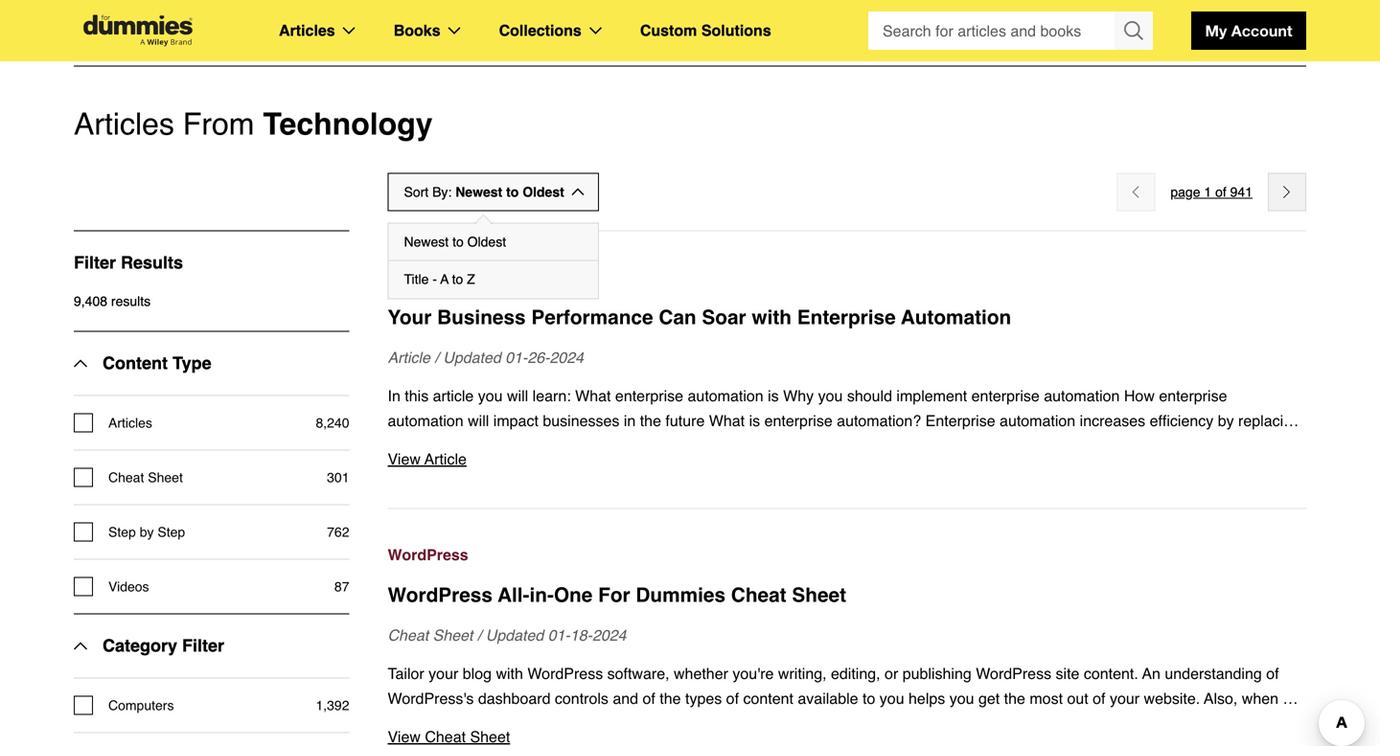 Task type: locate. For each thing, give the bounding box(es) containing it.
oldest
[[523, 185, 564, 200], [467, 234, 506, 250]]

show less button
[[74, 0, 151, 23]]

newest to oldest button
[[389, 224, 598, 261]]

1 step from the left
[[108, 525, 136, 540]]

0 vertical spatial updated
[[443, 349, 501, 367]]

with
[[752, 306, 792, 329], [496, 665, 523, 683], [781, 715, 808, 733]]

editing,
[[831, 665, 880, 683]]

oldest up newest to oldest button
[[523, 185, 564, 200]]

articles left open article categories icon on the top left of the page
[[279, 22, 335, 39]]

0 horizontal spatial the
[[660, 690, 681, 708]]

site
[[1056, 665, 1080, 683]]

1 vertical spatial newest
[[404, 234, 449, 250]]

1 horizontal spatial filter
[[182, 636, 224, 656]]

2 vertical spatial articles
[[108, 416, 152, 431]]

/
[[435, 349, 439, 367], [477, 627, 481, 645]]

wordpress's
[[388, 690, 474, 708]]

of right the and
[[643, 690, 655, 708]]

9,408 results
[[74, 294, 151, 309]]

1 vertical spatial view
[[388, 728, 421, 746]]

fails,
[[420, 715, 452, 733]]

filter inside dropdown button
[[182, 636, 224, 656]]

newest to oldest
[[404, 234, 506, 250]]

content type button
[[74, 332, 212, 395]]

your up wordpress's
[[429, 665, 458, 683]]

articles down the logo on the left top
[[74, 106, 174, 142]]

18-
[[570, 627, 592, 645]]

help
[[748, 715, 777, 733]]

0 horizontal spatial newest
[[404, 234, 449, 250]]

0 vertical spatial view
[[388, 451, 421, 468]]

solutions
[[701, 22, 771, 39]]

updated
[[443, 349, 501, 367], [486, 627, 544, 645]]

0 vertical spatial 2024
[[550, 349, 584, 367]]

open collections list image
[[589, 27, 602, 35]]

custom
[[640, 22, 697, 39]]

title - a to z
[[404, 272, 475, 287]]

group
[[868, 12, 1153, 50]]

1 vertical spatial 2024
[[592, 627, 626, 645]]

step right by
[[158, 525, 185, 540]]

understanding
[[1165, 665, 1262, 683]]

newest up -
[[404, 234, 449, 250]]

step left by
[[108, 525, 136, 540]]

cloud
[[388, 268, 431, 286]]

where
[[574, 715, 616, 733]]

2024 down performance
[[550, 349, 584, 367]]

sort
[[404, 185, 429, 200]]

step by step
[[108, 525, 185, 540]]

filter up 9,408
[[74, 253, 116, 273]]

cheat right "dummies"
[[731, 584, 787, 607]]

with right help
[[781, 715, 808, 733]]

0 horizontal spatial step
[[108, 525, 136, 540]]

cloud computing
[[388, 268, 516, 286]]

wordpress
[[388, 546, 468, 564], [388, 584, 493, 607], [528, 665, 603, 683], [976, 665, 1052, 683]]

2 view from the top
[[388, 728, 421, 746]]

1 horizontal spatial 01-
[[548, 627, 570, 645]]

in-
[[530, 584, 554, 607]]

87
[[334, 579, 349, 595]]

you're
[[733, 665, 774, 683]]

helps
[[909, 690, 945, 708]]

of up when
[[1266, 665, 1279, 683]]

you down or
[[880, 690, 904, 708]]

1 the from the left
[[660, 690, 681, 708]]

cheat up tailor
[[388, 627, 429, 645]]

the
[[660, 690, 681, 708], [1004, 690, 1025, 708]]

sheet down dashboard
[[470, 728, 510, 746]]

newest
[[455, 185, 502, 200], [404, 234, 449, 250]]

-
[[433, 272, 437, 287]]

01-
[[505, 349, 528, 367], [548, 627, 570, 645]]

cheat down wordpress's
[[425, 728, 466, 746]]

1 horizontal spatial /
[[477, 627, 481, 645]]

1 horizontal spatial the
[[1004, 690, 1025, 708]]

301
[[327, 470, 349, 485]]

articles up cheat sheet at the bottom of the page
[[108, 416, 152, 431]]

your
[[429, 665, 458, 683], [1110, 690, 1140, 708]]

0 vertical spatial your
[[429, 665, 458, 683]]

sheet down wordpress link
[[792, 584, 846, 607]]

types
[[685, 690, 722, 708]]

/ down business
[[435, 349, 439, 367]]

1,392
[[316, 698, 349, 714]]

automation
[[901, 306, 1011, 329]]

2024 down the for
[[592, 627, 626, 645]]

articles for books
[[279, 22, 335, 39]]

computers
[[108, 698, 174, 714]]

performance
[[531, 306, 653, 329]]

0 horizontal spatial you
[[620, 715, 645, 733]]

you down the and
[[620, 715, 645, 733]]

0 horizontal spatial oldest
[[467, 234, 506, 250]]

articles for 8,240
[[108, 416, 152, 431]]

updated down business
[[443, 349, 501, 367]]

1 horizontal spatial step
[[158, 525, 185, 540]]

0 vertical spatial articles
[[279, 22, 335, 39]]

filter right category
[[182, 636, 224, 656]]

01- down business
[[505, 349, 528, 367]]

available
[[798, 690, 858, 708]]

turn
[[678, 715, 704, 733]]

to down editing,
[[863, 690, 875, 708]]

show less
[[75, 2, 150, 20]]

cheat up by
[[108, 470, 144, 485]]

publishing
[[903, 665, 972, 683]]

wordpress all-in-one for dummies cheat sheet
[[388, 584, 846, 607]]

whether
[[674, 665, 728, 683]]

0 horizontal spatial /
[[435, 349, 439, 367]]

of right 1
[[1215, 185, 1227, 200]]

view inside view article link
[[388, 451, 421, 468]]

cheat inside tailor your blog with wordpress software, whether you're writing, editing, or publishing wordpress site content. an understanding of wordpress's dashboard controls and of the types of content available to you helps you get the most out of your website. also, when all else fails, it's good to know where you can turn to for help with wordpress. view cheat sheet
[[425, 728, 466, 746]]

762
[[327, 525, 349, 540]]

0 vertical spatial newest
[[455, 185, 502, 200]]

newest inside button
[[404, 234, 449, 250]]

your business performance can soar with enterprise automation link
[[388, 303, 1306, 332]]

1 vertical spatial your
[[1110, 690, 1140, 708]]

view article link
[[388, 447, 1306, 472]]

1 vertical spatial oldest
[[467, 234, 506, 250]]

0 vertical spatial /
[[435, 349, 439, 367]]

0 horizontal spatial your
[[429, 665, 458, 683]]

to
[[506, 185, 519, 200], [452, 234, 464, 250], [452, 272, 463, 287], [863, 690, 875, 708], [517, 715, 530, 733], [709, 715, 721, 733]]

1 vertical spatial article
[[425, 451, 467, 468]]

1 horizontal spatial your
[[1110, 690, 1140, 708]]

soar
[[702, 306, 746, 329]]

2 horizontal spatial you
[[950, 690, 974, 708]]

account
[[1231, 22, 1293, 40]]

0 vertical spatial with
[[752, 306, 792, 329]]

of up the for
[[726, 690, 739, 708]]

the right get
[[1004, 690, 1025, 708]]

26-
[[528, 349, 550, 367]]

/ up blog
[[477, 627, 481, 645]]

tailor
[[388, 665, 424, 683]]

dummies
[[636, 584, 726, 607]]

with up dashboard
[[496, 665, 523, 683]]

0 vertical spatial 01-
[[505, 349, 528, 367]]

the up can
[[660, 690, 681, 708]]

01- down one
[[548, 627, 570, 645]]

step
[[108, 525, 136, 540], [158, 525, 185, 540]]

1
[[1204, 185, 1212, 200]]

1 vertical spatial filter
[[182, 636, 224, 656]]

your down content.
[[1110, 690, 1140, 708]]

filter
[[74, 253, 116, 273], [182, 636, 224, 656]]

newest right "by:"
[[455, 185, 502, 200]]

it's
[[456, 715, 474, 733]]

with right soar
[[752, 306, 792, 329]]

view
[[388, 451, 421, 468], [388, 728, 421, 746]]

0 vertical spatial oldest
[[523, 185, 564, 200]]

custom solutions link
[[640, 18, 771, 43]]

oldest up computing
[[467, 234, 506, 250]]

get
[[979, 690, 1000, 708]]

you left get
[[950, 690, 974, 708]]

0 vertical spatial filter
[[74, 253, 116, 273]]

of right out
[[1093, 690, 1106, 708]]

1 view from the top
[[388, 451, 421, 468]]

for
[[598, 584, 630, 607]]

sheet up step by step
[[148, 470, 183, 485]]

title
[[404, 272, 429, 287]]

updated down the all-
[[486, 627, 544, 645]]

article
[[388, 349, 430, 367], [425, 451, 467, 468]]

0 horizontal spatial 01-
[[505, 349, 528, 367]]

view inside tailor your blog with wordpress software, whether you're writing, editing, or publishing wordpress site content. an understanding of wordpress's dashboard controls and of the types of content available to you helps you get the most out of your website. also, when all else fails, it's good to know where you can turn to for help with wordpress. view cheat sheet
[[388, 728, 421, 746]]



Task type: describe. For each thing, give the bounding box(es) containing it.
or
[[885, 665, 898, 683]]

page 1 of 941 button
[[1171, 181, 1253, 204]]

to up newest to oldest button
[[506, 185, 519, 200]]

category
[[103, 636, 177, 656]]

from
[[183, 106, 254, 142]]

results
[[121, 253, 183, 273]]

cheat inside wordpress all-in-one for dummies cheat sheet link
[[731, 584, 787, 607]]

1 horizontal spatial newest
[[455, 185, 502, 200]]

close this dialog image
[[1351, 669, 1371, 688]]

1 vertical spatial updated
[[486, 627, 544, 645]]

videos
[[108, 579, 149, 595]]

z
[[467, 272, 475, 287]]

show
[[75, 2, 113, 20]]

1 vertical spatial /
[[477, 627, 481, 645]]

1 vertical spatial with
[[496, 665, 523, 683]]

title - a to z button
[[389, 261, 598, 299]]

all-
[[498, 584, 530, 607]]

your business performance can soar with enterprise automation
[[388, 306, 1011, 329]]

view article
[[388, 451, 467, 468]]

custom solutions
[[640, 22, 771, 39]]

Search for articles and books text field
[[868, 12, 1117, 50]]

0 horizontal spatial 2024
[[550, 349, 584, 367]]

content type
[[103, 354, 212, 373]]

when
[[1242, 690, 1279, 708]]

view cheat sheet link
[[388, 725, 1306, 747]]

books
[[394, 22, 441, 39]]

collections
[[499, 22, 582, 39]]

results
[[111, 294, 151, 309]]

1 horizontal spatial 2024
[[592, 627, 626, 645]]

out
[[1067, 690, 1089, 708]]

else
[[388, 715, 416, 733]]

wordpress all-in-one for dummies cheat sheet link
[[388, 581, 1306, 610]]

business
[[437, 306, 526, 329]]

1 horizontal spatial oldest
[[523, 185, 564, 200]]

cloud computing link
[[388, 265, 1306, 290]]

1 vertical spatial 01-
[[548, 627, 570, 645]]

logo image
[[74, 15, 202, 46]]

0 horizontal spatial filter
[[74, 253, 116, 273]]

by:
[[432, 185, 452, 200]]

dashboard
[[478, 690, 551, 708]]

writing,
[[778, 665, 827, 683]]

a
[[440, 272, 449, 287]]

941
[[1230, 185, 1253, 200]]

also,
[[1204, 690, 1238, 708]]

your
[[388, 306, 432, 329]]

can
[[649, 715, 674, 733]]

0 vertical spatial article
[[388, 349, 430, 367]]

2 step from the left
[[158, 525, 185, 540]]

my
[[1205, 22, 1227, 40]]

open article categories image
[[343, 27, 355, 35]]

to up cloud computing at the top of page
[[452, 234, 464, 250]]

9,408
[[74, 294, 107, 309]]

good
[[478, 715, 513, 733]]

an
[[1142, 665, 1161, 683]]

page
[[1171, 185, 1201, 200]]

1 vertical spatial articles
[[74, 106, 174, 142]]

and
[[613, 690, 638, 708]]

sheet inside tailor your blog with wordpress software, whether you're writing, editing, or publishing wordpress site content. an understanding of wordpress's dashboard controls and of the types of content available to you helps you get the most out of your website. also, when all else fails, it's good to know where you can turn to for help with wordpress. view cheat sheet
[[470, 728, 510, 746]]

content.
[[1084, 665, 1138, 683]]

tailor your blog with wordpress software, whether you're writing, editing, or publishing wordpress site content. an understanding of wordpress's dashboard controls and of the types of content available to you helps you get the most out of your website. also, when all else fails, it's good to know where you can turn to for help with wordpress. view cheat sheet
[[388, 665, 1298, 746]]

know
[[534, 715, 570, 733]]

my account link
[[1191, 12, 1306, 50]]

to down dashboard
[[517, 715, 530, 733]]

blog
[[463, 665, 492, 683]]

2 vertical spatial with
[[781, 715, 808, 733]]

wordpress link
[[388, 543, 1306, 568]]

computing
[[435, 268, 516, 286]]

article / updated 01-26-2024
[[388, 349, 584, 367]]

1 horizontal spatial you
[[880, 690, 904, 708]]

can
[[659, 306, 696, 329]]

oldest inside button
[[467, 234, 506, 250]]

website.
[[1144, 690, 1200, 708]]

controls
[[555, 690, 609, 708]]

filter results
[[74, 253, 183, 273]]

for
[[726, 715, 744, 733]]

enterprise
[[797, 306, 896, 329]]

to right a
[[452, 272, 463, 287]]

technology
[[263, 106, 433, 142]]

one
[[554, 584, 593, 607]]

open book categories image
[[448, 27, 461, 35]]

cheat sheet / updated 01-18-2024
[[388, 627, 626, 645]]

2 the from the left
[[1004, 690, 1025, 708]]

of inside button
[[1215, 185, 1227, 200]]

to left the for
[[709, 715, 721, 733]]

content
[[103, 354, 168, 373]]

by
[[140, 525, 154, 540]]

my account
[[1205, 22, 1293, 40]]

content
[[743, 690, 794, 708]]

page 1 of 941
[[1171, 185, 1253, 200]]

8,240
[[316, 416, 349, 431]]

articles from technology
[[74, 106, 433, 142]]

type
[[173, 354, 212, 373]]

category filter
[[103, 636, 224, 656]]

sheet up blog
[[433, 627, 473, 645]]

cheat sheet
[[108, 470, 183, 485]]

sheet inside wordpress all-in-one for dummies cheat sheet link
[[792, 584, 846, 607]]



Task type: vqa. For each thing, say whether or not it's contained in the screenshot.


